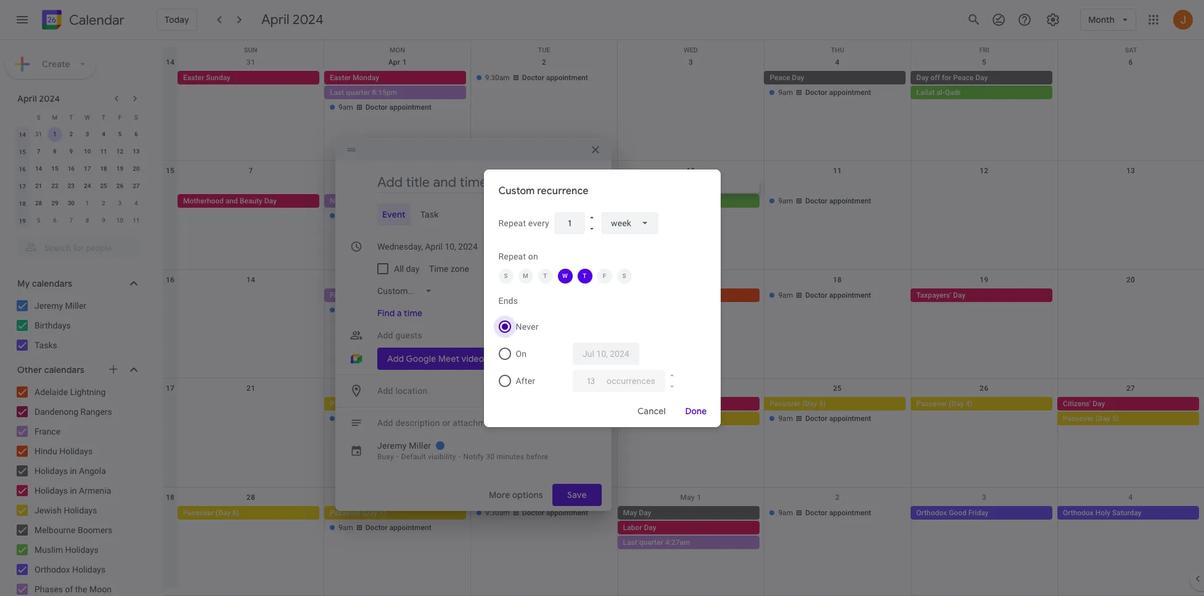 Task type: vqa. For each thing, say whether or not it's contained in the screenshot.


Task type: describe. For each thing, give the bounding box(es) containing it.
17 for 31
[[166, 384, 175, 393]]

ugadi button
[[471, 224, 613, 238]]

passover (day 6) button
[[178, 506, 320, 520]]

time zone button
[[425, 258, 475, 280]]

s up the march 31 element
[[37, 114, 40, 121]]

holidays for hindu
[[59, 447, 93, 457]]

passover (day 4)
[[917, 400, 973, 409]]

may 8 element
[[80, 213, 95, 228]]

1 vertical spatial 30
[[540, 493, 549, 502]]

23 element
[[64, 179, 79, 194]]

zone
[[451, 264, 470, 274]]

today button
[[157, 9, 197, 31]]

day inside peace day button
[[792, 73, 805, 82]]

citizens' day button
[[1058, 397, 1200, 411]]

9:30am for easter sunday
[[485, 73, 510, 82]]

11 for 11 'element'
[[100, 148, 107, 155]]

row containing 15
[[163, 161, 1205, 270]]

taxpayers' day button
[[911, 289, 1053, 302]]

0 horizontal spatial 5
[[37, 217, 40, 224]]

taxpayers'
[[917, 291, 952, 300]]

sat
[[1126, 46, 1138, 54]]

orthodox good friday button
[[911, 506, 1053, 520]]

1 horizontal spatial 25
[[834, 384, 842, 393]]

cinema
[[511, 291, 536, 300]]

5)
[[1113, 415, 1120, 423]]

9:30am button
[[471, 303, 613, 317]]

full moon 4:49pm button
[[471, 412, 613, 426]]

31 inside row
[[35, 131, 42, 138]]

phases
[[35, 585, 63, 595]]

time
[[430, 264, 449, 274]]

other
[[17, 365, 42, 376]]

custom recurrence
[[499, 185, 589, 197]]

3 up orthodox good friday button
[[983, 493, 987, 502]]

26 inside 26 element
[[116, 183, 123, 189]]

12 element
[[113, 144, 127, 159]]

calendar heading
[[67, 11, 125, 29]]

Wednesday checkbox
[[558, 269, 573, 283]]

day off for peace day button
[[911, 71, 1053, 85]]

1 vertical spatial 8
[[396, 167, 400, 175]]

26 inside 'grid'
[[980, 384, 989, 393]]

day inside "armenian cinema day" button
[[538, 291, 550, 300]]

beauty
[[240, 197, 263, 206]]

first
[[330, 291, 345, 300]]

miller
[[65, 301, 86, 311]]

cell containing first quarter 12:13pm
[[324, 289, 471, 318]]

2 vertical spatial 19
[[980, 276, 989, 284]]

passover inside genocide remembrance day passover (day 2)
[[623, 415, 654, 423]]

cell containing peace day
[[765, 71, 911, 115]]

my calendars list
[[2, 296, 153, 355]]

may 1
[[681, 493, 702, 502]]

12 inside april 2024 grid
[[116, 148, 123, 155]]

m inside option
[[523, 272, 529, 279]]

option group inside custom recurrence dialog
[[494, 313, 706, 395]]

7 inside 'grid'
[[249, 167, 253, 175]]

armenian cinema day
[[477, 291, 550, 300]]

my calendars
[[17, 278, 72, 289]]

1 horizontal spatial 31
[[247, 58, 255, 67]]

0 vertical spatial april
[[261, 11, 290, 28]]

every
[[529, 218, 550, 228]]

passover for passover (day 7)
[[330, 509, 361, 517]]

may for may day labor day last quarter 4:27am
[[623, 509, 637, 517]]

on
[[529, 251, 539, 261]]

gudi
[[477, 212, 492, 220]]

0 horizontal spatial 8
[[53, 148, 57, 155]]

may 3 element
[[113, 196, 127, 211]]

1 vertical spatial 19
[[19, 217, 26, 224]]

8:15pm
[[372, 88, 397, 97]]

Date on which the recurrence ends text field
[[583, 343, 630, 365]]

10 element
[[80, 144, 95, 159]]

t up 11 'element'
[[102, 114, 106, 121]]

melbourne
[[35, 526, 76, 535]]

task
[[421, 209, 439, 220]]

repeat for repeat on
[[499, 251, 526, 261]]

0 vertical spatial april 2024
[[261, 11, 324, 28]]

cell containing chaitra sukhladi
[[471, 180, 618, 254]]

may 5 element
[[31, 213, 46, 228]]

lailat al-qadr button
[[911, 86, 1053, 99]]

recurrence
[[538, 185, 589, 197]]

day inside citizens' day passover (day 5)
[[1093, 400, 1106, 409]]

4 right may 3 element
[[134, 200, 138, 207]]

30 inside april 2024 grid
[[68, 200, 75, 207]]

sun
[[244, 46, 257, 54]]

t up 16 element
[[69, 114, 73, 121]]

saturday
[[1113, 509, 1142, 517]]

of
[[65, 585, 73, 595]]

10 inside 'grid'
[[687, 167, 696, 175]]

4)
[[966, 400, 973, 409]]

3 left may 4 element
[[118, 200, 122, 207]]

Weeks to repeat number field
[[564, 212, 575, 234]]

armenian cinema day button
[[471, 289, 613, 302]]

may 7 element
[[64, 213, 79, 228]]

quarter inside may day labor day last quarter 4:27am
[[640, 538, 664, 547]]

calendars for my calendars
[[32, 278, 72, 289]]

the
[[75, 585, 87, 595]]

friday
[[969, 509, 989, 517]]

holidays for orthodox
[[72, 565, 106, 575]]

cell containing passover (day 3)
[[765, 397, 911, 442]]

may 2 element
[[96, 196, 111, 211]]

chaitra
[[477, 197, 500, 206]]

1 vertical spatial 22
[[393, 384, 402, 393]]

(day for 3)
[[803, 400, 818, 409]]

other calendars button
[[2, 360, 153, 380]]

never
[[516, 322, 539, 332]]

0 horizontal spatial 2024
[[39, 93, 60, 104]]

passover for passover (day 4)
[[917, 400, 948, 409]]

moon inside new moon 11:21am button
[[347, 197, 366, 206]]

cell containing passover eve
[[324, 397, 471, 442]]

3 up the 10 element
[[86, 131, 89, 138]]

support image
[[1018, 12, 1033, 27]]

11 for 'may 11' element
[[133, 217, 140, 224]]

genocide
[[623, 400, 655, 409]]

1 horizontal spatial 5
[[118, 131, 122, 138]]

cell containing citizens' day
[[1058, 397, 1205, 442]]

remembrance
[[657, 400, 705, 409]]

20 element
[[129, 162, 144, 176]]

19 element
[[113, 162, 127, 176]]

holidays down 'hindu'
[[35, 466, 68, 476]]

22 inside april 2024 grid
[[51, 183, 58, 189]]

a
[[397, 308, 402, 319]]

cancel
[[638, 406, 666, 417]]

7)
[[379, 509, 386, 517]]

mon
[[390, 46, 405, 54]]

1 vertical spatial 21
[[247, 384, 255, 393]]

row group inside april 2024 grid
[[14, 126, 144, 229]]

genocide remembrance day button
[[618, 397, 760, 411]]

in for angola
[[70, 466, 77, 476]]

Tuesday checkbox
[[538, 269, 553, 283]]

18 inside 18 element
[[100, 165, 107, 172]]

find a time
[[378, 308, 423, 319]]

28 inside april 2024 grid
[[35, 200, 42, 207]]

on
[[516, 349, 527, 359]]

calendar
[[69, 11, 125, 29]]

dandenong
[[35, 407, 78, 417]]

may day labor day last quarter 4:27am
[[623, 509, 691, 547]]

adelaide lightning
[[35, 387, 106, 397]]

grid containing 14
[[163, 40, 1205, 597]]

25 inside april 2024 grid
[[100, 183, 107, 189]]

easter for easter sunday
[[183, 73, 204, 82]]

orthodox holidays
[[35, 565, 106, 575]]

tue
[[538, 46, 551, 54]]

20 inside grid
[[133, 165, 140, 172]]

thu
[[831, 46, 845, 54]]

passover eve
[[330, 400, 374, 409]]

passover (day 7) button
[[324, 506, 466, 520]]

my calendars button
[[2, 274, 153, 294]]

orthodox holy saturday button
[[1058, 506, 1200, 520]]

custom
[[499, 185, 535, 197]]

easter sunday
[[183, 73, 231, 82]]

genocide remembrance day passover (day 2)
[[623, 400, 719, 423]]

(day for 7)
[[363, 509, 378, 517]]

21 element
[[31, 179, 46, 194]]

row containing 5
[[14, 212, 144, 229]]

1 vertical spatial 6
[[134, 131, 138, 138]]

cell containing armenian cinema day
[[471, 289, 618, 318]]

1 right apr
[[403, 58, 407, 67]]

28 inside 'grid'
[[247, 493, 255, 502]]

10 for 'may 10' element
[[116, 217, 123, 224]]

last quarter 4:27am button
[[618, 536, 760, 549]]

(day for 4)
[[949, 400, 964, 409]]

padwa
[[494, 212, 516, 220]]

orthodox for orthodox good friday
[[917, 509, 948, 517]]

armenia
[[79, 486, 111, 496]]

sunday
[[206, 73, 231, 82]]

new moon 11:21am
[[330, 197, 397, 206]]

row containing 18
[[163, 488, 1205, 597]]

20 inside row
[[1127, 276, 1136, 284]]

find a time button
[[373, 302, 428, 324]]

t inside tuesday checkbox
[[544, 272, 548, 279]]

off
[[931, 73, 941, 82]]

passover (day 1) button
[[471, 397, 613, 411]]

calendars for other calendars
[[44, 365, 85, 376]]

f inside checkbox
[[603, 272, 607, 279]]

passover for passover (day 1) full moon 4:49pm
[[477, 400, 507, 409]]

peace day
[[770, 73, 805, 82]]

all
[[394, 264, 404, 274]]

citizens'
[[1064, 400, 1091, 409]]

cell containing may day
[[618, 506, 765, 551]]

may for may 1
[[681, 493, 695, 502]]

and
[[226, 197, 238, 206]]

day inside taxpayers' day button
[[954, 291, 966, 300]]

other calendars
[[17, 365, 85, 376]]

29
[[51, 200, 58, 207]]

last inside may day labor day last quarter 4:27am
[[623, 538, 638, 547]]

last quarter 8:15pm button
[[324, 86, 466, 99]]

passover (day 1) full moon 4:49pm
[[477, 400, 536, 423]]

15 inside 15 element
[[51, 165, 58, 172]]

29 element
[[47, 196, 62, 211]]

april 2024 grid
[[12, 109, 144, 229]]

14 element
[[31, 162, 46, 176]]

row containing s
[[14, 109, 144, 126]]

f inside row
[[118, 114, 122, 121]]

muslim
[[35, 545, 63, 555]]

done
[[685, 406, 707, 417]]

19 inside "element"
[[116, 165, 123, 172]]

6)
[[233, 509, 239, 517]]

all day
[[394, 264, 420, 274]]

custom recurrence dialog
[[484, 169, 721, 427]]



Task type: locate. For each thing, give the bounding box(es) containing it.
2 vertical spatial 8
[[86, 217, 89, 224]]

(day inside genocide remembrance day passover (day 2)
[[656, 415, 671, 423]]

f right t checkbox
[[603, 272, 607, 279]]

1 horizontal spatial april 2024
[[261, 11, 324, 28]]

7 up the beauty
[[249, 167, 253, 175]]

1 vertical spatial last
[[623, 538, 638, 547]]

28 left 29
[[35, 200, 42, 207]]

2 horizontal spatial 7
[[249, 167, 253, 175]]

(day left 4)
[[949, 400, 964, 409]]

1 vertical spatial 26
[[980, 384, 989, 393]]

m
[[52, 114, 58, 121], [523, 272, 529, 279]]

labor
[[623, 524, 642, 532]]

f up 12 element
[[118, 114, 122, 121]]

9am
[[779, 88, 793, 97], [339, 103, 353, 112], [779, 197, 793, 206], [779, 291, 793, 300], [339, 415, 353, 423], [779, 415, 793, 423], [779, 509, 793, 517], [339, 524, 353, 532]]

0 vertical spatial doctor appointment button
[[324, 209, 466, 223]]

cell containing easter monday
[[324, 71, 471, 115]]

Sunday checkbox
[[499, 269, 514, 283]]

5 down fri
[[983, 58, 987, 67]]

moon inside the passover (day 1) full moon 4:49pm
[[490, 415, 509, 423]]

easter left monday at top left
[[330, 73, 351, 82]]

1 horizontal spatial 28
[[247, 493, 255, 502]]

6
[[1129, 58, 1134, 67], [134, 131, 138, 138], [53, 217, 57, 224]]

option group
[[494, 313, 706, 395]]

row containing 7
[[14, 143, 144, 160]]

chaitra sukhladi gudi padwa ugadi
[[477, 197, 531, 235]]

1 horizontal spatial april
[[261, 11, 290, 28]]

s left the monday option
[[504, 272, 508, 279]]

doctor appointment button down 'first quarter 12:13pm' button
[[324, 303, 466, 317]]

al-
[[937, 88, 945, 97]]

0 vertical spatial 17
[[84, 165, 91, 172]]

18 element
[[96, 162, 111, 176]]

0 horizontal spatial may
[[623, 509, 637, 517]]

(day for 6)
[[216, 509, 231, 517]]

cell containing passover (day 1)
[[471, 397, 618, 442]]

1 horizontal spatial 30
[[540, 493, 549, 502]]

1 vertical spatial 5
[[118, 131, 122, 138]]

cell
[[324, 71, 471, 115], [618, 71, 765, 115], [765, 71, 911, 115], [911, 71, 1058, 115], [324, 180, 471, 254], [471, 180, 618, 254], [618, 180, 765, 254], [911, 180, 1058, 254], [178, 289, 324, 318], [324, 289, 471, 318], [471, 289, 618, 318], [178, 397, 324, 442], [324, 397, 471, 442], [471, 397, 618, 442], [618, 397, 765, 442], [765, 397, 911, 442], [1058, 397, 1205, 442], [324, 506, 471, 551], [618, 506, 765, 551]]

1 vertical spatial 7
[[249, 167, 253, 175]]

passover left eve
[[330, 400, 361, 409]]

easter inside button
[[183, 73, 204, 82]]

11 element
[[96, 144, 111, 159]]

cell containing new moon 11:21am
[[324, 180, 471, 254]]

1 vertical spatial 10
[[687, 167, 696, 175]]

m left tuesday checkbox
[[523, 272, 529, 279]]

0 horizontal spatial 30
[[68, 200, 75, 207]]

row containing sun
[[163, 40, 1205, 59]]

0 horizontal spatial 9
[[69, 148, 73, 155]]

1 vertical spatial m
[[523, 272, 529, 279]]

1 horizontal spatial 2024
[[293, 11, 324, 28]]

0 horizontal spatial april 2024
[[17, 93, 60, 104]]

1 horizontal spatial moon
[[490, 415, 509, 423]]

1 vertical spatial 2024
[[39, 93, 60, 104]]

day inside genocide remembrance day passover (day 2)
[[706, 400, 719, 409]]

Friday checkbox
[[597, 269, 612, 283]]

4 9:30am from the top
[[485, 509, 510, 517]]

passover down 'citizens''
[[1064, 415, 1094, 423]]

full
[[477, 415, 489, 423]]

(day left 5)
[[1096, 415, 1111, 423]]

holidays for muslim
[[65, 545, 99, 555]]

22 element
[[47, 179, 62, 194]]

quarter right first
[[347, 291, 371, 300]]

orthodox for orthodox holy saturday
[[1064, 509, 1094, 517]]

2 vertical spatial quarter
[[640, 538, 664, 547]]

good
[[949, 509, 967, 517]]

28
[[35, 200, 42, 207], [247, 493, 255, 502]]

9 up custom recurrence
[[542, 167, 547, 175]]

sukhladi
[[502, 197, 531, 206]]

(day left 2)
[[656, 415, 671, 423]]

4 up orthodox holy saturday button
[[1129, 493, 1134, 502]]

0 horizontal spatial 12
[[116, 148, 123, 155]]

t inside t checkbox
[[583, 272, 587, 279]]

(day inside button
[[949, 400, 964, 409]]

1 horizontal spatial w
[[563, 272, 568, 279]]

repeat every
[[499, 218, 550, 228]]

(day left '7)'
[[363, 509, 378, 517]]

11 inside 'element'
[[100, 148, 107, 155]]

0 vertical spatial may
[[681, 493, 695, 502]]

row containing 17
[[163, 379, 1205, 488]]

repeat down sukhladi
[[499, 218, 526, 228]]

last down labor
[[623, 538, 638, 547]]

cell containing day off for peace day
[[911, 71, 1058, 115]]

quarter inside easter monday last quarter 8:15pm
[[346, 88, 370, 97]]

first quarter 12:13pm button
[[324, 289, 466, 302]]

0 vertical spatial last
[[330, 88, 344, 97]]

last inside easter monday last quarter 8:15pm
[[330, 88, 344, 97]]

25 up 'passover (day 3)' button at the right bottom of the page
[[834, 384, 842, 393]]

s
[[37, 114, 40, 121], [134, 114, 138, 121], [504, 272, 508, 279], [623, 272, 627, 279]]

8 left may 9 element on the top
[[86, 217, 89, 224]]

27 element
[[129, 179, 144, 194]]

1 horizontal spatial 26
[[980, 384, 989, 393]]

2 vertical spatial 11
[[133, 217, 140, 224]]

1 peace from the left
[[770, 73, 791, 82]]

1 cell
[[47, 126, 63, 143]]

4:27am
[[666, 538, 691, 547]]

25
[[100, 183, 107, 189], [834, 384, 842, 393]]

none field inside custom recurrence dialog
[[601, 212, 659, 234]]

2 9:30am from the top
[[485, 306, 510, 315]]

5 left may 6 'element'
[[37, 217, 40, 224]]

done button
[[676, 396, 716, 426]]

m inside row
[[52, 114, 58, 121]]

9:30am inside button
[[485, 306, 510, 315]]

31
[[247, 58, 255, 67], [35, 131, 42, 138]]

0 vertical spatial 28
[[35, 200, 42, 207]]

0 horizontal spatial 7
[[37, 148, 40, 155]]

1 vertical spatial f
[[603, 272, 607, 279]]

2 easter from the left
[[330, 73, 351, 82]]

(day inside button
[[363, 509, 378, 517]]

jewish holidays
[[35, 506, 97, 516]]

15 element
[[47, 162, 62, 176]]

30 element
[[64, 196, 79, 211]]

passover (day 6)
[[183, 509, 239, 517]]

holy
[[1096, 509, 1111, 517]]

28 element
[[31, 196, 46, 211]]

in left the angola
[[70, 466, 77, 476]]

quarter down monday at top left
[[346, 88, 370, 97]]

0 vertical spatial 10
[[84, 148, 91, 155]]

1 horizontal spatial 19
[[116, 165, 123, 172]]

1 right the march 31 element
[[53, 131, 57, 138]]

france
[[35, 427, 61, 437]]

0 vertical spatial 6
[[1129, 58, 1134, 67]]

option group containing never
[[494, 313, 706, 395]]

2 horizontal spatial 11
[[834, 167, 842, 175]]

passover (day 3) button
[[765, 397, 906, 411]]

3 down wed
[[689, 58, 693, 67]]

peace inside button
[[770, 73, 791, 82]]

w up the 10 element
[[85, 114, 90, 121]]

6 up 13 element in the left of the page
[[134, 131, 138, 138]]

1 9:30am from the top
[[485, 73, 510, 82]]

row group containing 31
[[14, 126, 144, 229]]

new moon 11:21am button
[[324, 195, 466, 208]]

22 left 23
[[51, 183, 58, 189]]

holidays up jewish
[[35, 486, 68, 496]]

31 left the 1 cell at top
[[35, 131, 42, 138]]

Saturday checkbox
[[617, 269, 632, 283]]

row
[[163, 40, 1205, 59], [163, 52, 1205, 161], [14, 109, 144, 126], [14, 126, 144, 143], [14, 143, 144, 160], [14, 160, 144, 178], [163, 161, 1205, 270], [14, 178, 144, 195], [14, 195, 144, 212], [14, 212, 144, 229], [163, 270, 1205, 379], [163, 379, 1205, 488], [163, 488, 1205, 597]]

9 inside 'grid'
[[542, 167, 547, 175]]

cancel button
[[632, 396, 671, 426]]

2 peace from the left
[[954, 73, 974, 82]]

repeat for repeat every
[[499, 218, 526, 228]]

row containing 21
[[14, 178, 144, 195]]

4:49pm
[[511, 415, 536, 423]]

2 horizontal spatial 19
[[980, 276, 989, 284]]

hindu
[[35, 447, 57, 457]]

0 vertical spatial repeat
[[499, 218, 526, 228]]

repeat up s checkbox
[[499, 251, 526, 261]]

19 up taxpayers' day button at the right
[[980, 276, 989, 284]]

0 vertical spatial 5
[[983, 58, 987, 67]]

1 vertical spatial quarter
[[347, 291, 371, 300]]

cell containing passover (day 7)
[[324, 506, 471, 551]]

calendar element
[[39, 7, 125, 35]]

13 element
[[129, 144, 144, 159]]

peace inside day off for peace day lailat al-qadr
[[954, 73, 974, 82]]

1 vertical spatial calendars
[[44, 365, 85, 376]]

orthodox left holy
[[1064, 509, 1094, 517]]

2 vertical spatial 9
[[102, 217, 105, 224]]

last left 8:15pm
[[330, 88, 344, 97]]

27 inside april 2024 grid
[[133, 183, 140, 189]]

None field
[[601, 212, 659, 234]]

0 horizontal spatial orthodox
[[35, 565, 70, 575]]

2 repeat from the top
[[499, 251, 526, 261]]

moon
[[347, 197, 366, 206], [490, 415, 509, 423]]

9:30am for passover (day 6)
[[485, 509, 510, 517]]

None search field
[[0, 232, 153, 259]]

passover for passover (day 6)
[[183, 509, 214, 517]]

passover left 6)
[[183, 509, 214, 517]]

9 left the 10 element
[[69, 148, 73, 155]]

march 31 element
[[31, 127, 46, 142]]

6 inside 'element'
[[53, 217, 57, 224]]

passover eve button
[[324, 397, 466, 411]]

Occurrence count number field
[[583, 370, 599, 392]]

11
[[100, 148, 107, 155], [834, 167, 842, 175], [133, 217, 140, 224]]

for
[[942, 73, 952, 82]]

4 up 11 'element'
[[102, 131, 105, 138]]

orthodox inside 'other calendars' list
[[35, 565, 70, 575]]

(day inside citizens' day passover (day 5)
[[1096, 415, 1111, 423]]

26
[[116, 183, 123, 189], [980, 384, 989, 393]]

11:21am
[[367, 197, 397, 206]]

2 horizontal spatial 10
[[687, 167, 696, 175]]

(day inside the passover (day 1) full moon 4:49pm
[[509, 400, 524, 409]]

1 vertical spatial doctor appointment button
[[324, 303, 466, 317]]

7 right may 6 'element'
[[69, 217, 73, 224]]

0 vertical spatial 19
[[116, 165, 123, 172]]

Monday checkbox
[[519, 269, 533, 283]]

monday
[[353, 73, 379, 82]]

20
[[133, 165, 140, 172], [1127, 276, 1136, 284]]

passover inside button
[[917, 400, 948, 409]]

10 for the 10 element
[[84, 148, 91, 155]]

easter monday button
[[324, 71, 466, 85]]

1 vertical spatial april
[[17, 93, 37, 104]]

3 9:30am from the top
[[485, 429, 510, 438]]

26 element
[[113, 179, 127, 194]]

t left f checkbox
[[583, 272, 587, 279]]

16 element
[[64, 162, 79, 176]]

0 vertical spatial 20
[[133, 165, 140, 172]]

tab list containing event
[[345, 204, 602, 226]]

april 2024
[[261, 11, 324, 28], [17, 93, 60, 104]]

holidays up the
[[72, 565, 106, 575]]

grid
[[163, 40, 1205, 597]]

(day for 1)
[[509, 400, 524, 409]]

row containing 16
[[163, 270, 1205, 379]]

6 inside 'grid'
[[1129, 58, 1134, 67]]

repeat
[[499, 218, 526, 228], [499, 251, 526, 261]]

2 vertical spatial 6
[[53, 217, 57, 224]]

1 vertical spatial 20
[[1127, 276, 1136, 284]]

easter monday last quarter 8:15pm
[[330, 73, 397, 97]]

1 vertical spatial 11
[[834, 167, 842, 175]]

17 element
[[80, 162, 95, 176]]

may up the may day button
[[681, 493, 695, 502]]

other calendars list
[[2, 382, 153, 597]]

13 inside 'grid'
[[1127, 167, 1136, 175]]

cell containing genocide remembrance day
[[618, 397, 765, 442]]

27 up citizens' day button
[[1127, 384, 1136, 393]]

0 vertical spatial w
[[85, 114, 90, 121]]

26 right "25" element
[[116, 183, 123, 189]]

0 horizontal spatial last
[[330, 88, 344, 97]]

1 horizontal spatial easter
[[330, 73, 351, 82]]

t left w option
[[544, 272, 548, 279]]

5 inside 'grid'
[[983, 58, 987, 67]]

2 horizontal spatial 5
[[983, 58, 987, 67]]

easter sunday button
[[178, 71, 320, 85]]

lailat
[[917, 88, 935, 97]]

may up labor
[[623, 509, 637, 517]]

dandenong rangers
[[35, 407, 112, 417]]

1 horizontal spatial orthodox
[[917, 509, 948, 517]]

holidays for jewish
[[64, 506, 97, 516]]

moon right "new"
[[347, 197, 366, 206]]

quarter down labor
[[640, 538, 664, 547]]

Add title and time text field
[[378, 173, 602, 192]]

1 up the may day button
[[697, 493, 702, 502]]

1 horizontal spatial 20
[[1127, 276, 1136, 284]]

may
[[681, 493, 695, 502], [623, 509, 637, 517]]

today
[[165, 14, 189, 25]]

(day left 6)
[[216, 509, 231, 517]]

passover left 3) on the right of page
[[770, 400, 801, 409]]

0 horizontal spatial peace
[[770, 73, 791, 82]]

11 inside 'grid'
[[834, 167, 842, 175]]

1 vertical spatial 12
[[980, 167, 989, 175]]

(day left 1)
[[509, 400, 524, 409]]

tab list
[[345, 204, 602, 226]]

may 10 element
[[113, 213, 127, 228]]

passover for passover eve
[[330, 400, 361, 409]]

calendars
[[32, 278, 72, 289], [44, 365, 85, 376]]

1 vertical spatial 9
[[542, 167, 547, 175]]

19 left may 5 element
[[19, 217, 26, 224]]

4 down thu
[[836, 58, 840, 67]]

0 vertical spatial quarter
[[346, 88, 370, 97]]

passover for passover (day 3)
[[770, 400, 801, 409]]

s inside checkbox
[[504, 272, 508, 279]]

25 element
[[96, 179, 111, 194]]

27 inside 'grid'
[[1127, 384, 1136, 393]]

(day left 3) on the right of page
[[803, 400, 818, 409]]

main drawer image
[[15, 12, 30, 27]]

may inside may day labor day last quarter 4:27am
[[623, 509, 637, 517]]

1 horizontal spatial 17
[[84, 165, 91, 172]]

holidays up holidays in angola
[[59, 447, 93, 457]]

6 down the sat
[[1129, 58, 1134, 67]]

in for armenia
[[70, 486, 77, 496]]

(day
[[509, 400, 524, 409], [803, 400, 818, 409], [949, 400, 964, 409], [656, 415, 671, 423], [1096, 415, 1111, 423], [216, 509, 231, 517], [363, 509, 378, 517]]

orthodox holy saturday
[[1064, 509, 1142, 517]]

row containing 28
[[14, 195, 144, 212]]

in down holidays in angola
[[70, 486, 77, 496]]

0 vertical spatial f
[[118, 114, 122, 121]]

0 horizontal spatial 31
[[35, 131, 42, 138]]

8 up new moon 11:21am button at the left of the page
[[396, 167, 400, 175]]

1)
[[526, 400, 533, 409]]

0 horizontal spatial 10
[[84, 148, 91, 155]]

1 horizontal spatial 21
[[247, 384, 255, 393]]

2 vertical spatial 10
[[116, 217, 123, 224]]

8
[[53, 148, 57, 155], [396, 167, 400, 175], [86, 217, 89, 224]]

first quarter 12:13pm
[[330, 291, 402, 300]]

may 4 element
[[129, 196, 144, 211]]

m up the 1 cell at top
[[52, 114, 58, 121]]

passover up the full
[[477, 400, 507, 409]]

31 down the 'sun' in the top of the page
[[247, 58, 255, 67]]

holidays up melbourne boomers
[[64, 506, 97, 516]]

doctor
[[522, 73, 545, 82], [806, 88, 828, 97], [366, 103, 388, 112], [806, 197, 828, 206], [366, 212, 388, 220], [806, 291, 828, 300], [366, 306, 388, 315], [366, 415, 388, 423], [806, 415, 828, 423], [522, 429, 545, 438], [522, 509, 545, 517], [806, 509, 828, 517], [366, 524, 388, 532]]

s inside checkbox
[[623, 272, 627, 279]]

may 9 element
[[96, 213, 111, 228]]

1 horizontal spatial f
[[603, 272, 607, 279]]

passover inside the passover (day 1) full moon 4:49pm
[[477, 400, 507, 409]]

fri
[[980, 46, 990, 54]]

Thursday checkbox
[[578, 269, 593, 283]]

0 horizontal spatial 28
[[35, 200, 42, 207]]

1 vertical spatial repeat
[[499, 251, 526, 261]]

orthodox left 'good'
[[917, 509, 948, 517]]

17 for 1
[[19, 183, 26, 190]]

s right f checkbox
[[623, 272, 627, 279]]

row group
[[14, 126, 144, 229]]

phases of the moon
[[35, 585, 112, 595]]

9 left 'may 10' element
[[102, 217, 105, 224]]

1 easter from the left
[[183, 73, 204, 82]]

event
[[382, 209, 406, 220]]

25 right 24
[[100, 183, 107, 189]]

1 repeat from the top
[[499, 218, 526, 228]]

peace
[[770, 73, 791, 82], [954, 73, 974, 82]]

may 6 element
[[47, 213, 62, 228]]

1 inside cell
[[53, 131, 57, 138]]

24 element
[[80, 179, 95, 194]]

1 horizontal spatial 9
[[102, 217, 105, 224]]

13 inside 13 element
[[133, 148, 140, 155]]

28 up passover (day 6) button in the bottom of the page
[[247, 493, 255, 502]]

8 down the 1 cell at top
[[53, 148, 57, 155]]

1 in from the top
[[70, 466, 77, 476]]

1 horizontal spatial 12
[[980, 167, 989, 175]]

w inside w option
[[563, 272, 568, 279]]

22 up passover eve button
[[393, 384, 402, 393]]

holidays down melbourne boomers
[[65, 545, 99, 555]]

orthodox down muslim
[[35, 565, 70, 575]]

17 inside 'grid'
[[166, 384, 175, 393]]

0 vertical spatial 25
[[100, 183, 107, 189]]

0 horizontal spatial 20
[[133, 165, 140, 172]]

easter inside easter monday last quarter 8:15pm
[[330, 73, 351, 82]]

3)
[[819, 400, 826, 409]]

0 vertical spatial calendars
[[32, 278, 72, 289]]

19 right 18 element
[[116, 165, 123, 172]]

2 in from the top
[[70, 486, 77, 496]]

6 left may 7 element
[[53, 217, 57, 224]]

easter left sunday
[[183, 73, 204, 82]]

orthodox for orthodox holidays
[[35, 565, 70, 575]]

1 horizontal spatial 10
[[116, 217, 123, 224]]

0 horizontal spatial 19
[[19, 217, 26, 224]]

9
[[69, 148, 73, 155], [542, 167, 547, 175], [102, 217, 105, 224]]

9:30am for passover (day 1)
[[485, 429, 510, 438]]

f
[[118, 114, 122, 121], [603, 272, 607, 279]]

0 vertical spatial 31
[[247, 58, 255, 67]]

row containing 31
[[14, 126, 144, 143]]

my
[[17, 278, 30, 289]]

2 vertical spatial 17
[[166, 384, 175, 393]]

0 horizontal spatial 27
[[133, 183, 140, 189]]

birthdays
[[35, 321, 71, 331]]

doctor appointment button for new moon 11:21am
[[324, 209, 466, 223]]

1 doctor appointment button from the top
[[324, 209, 466, 223]]

passover left 4)
[[917, 400, 948, 409]]

2 doctor appointment button from the top
[[324, 303, 466, 317]]

1 vertical spatial in
[[70, 486, 77, 496]]

0 horizontal spatial 17
[[19, 183, 26, 190]]

1 left may 2 element at the left
[[86, 200, 89, 207]]

doctor appointment button down new moon 11:21am button at the left of the page
[[324, 209, 466, 223]]

7 down the march 31 element
[[37, 148, 40, 155]]

labor day button
[[618, 521, 760, 535]]

w right tuesday checkbox
[[563, 272, 568, 279]]

passover (day 3)
[[770, 400, 826, 409]]

w inside row
[[85, 114, 90, 121]]

passover inside citizens' day passover (day 5)
[[1064, 415, 1094, 423]]

1 vertical spatial 13
[[1127, 167, 1136, 175]]

calendars up "adelaide lightning"
[[44, 365, 85, 376]]

1 vertical spatial 31
[[35, 131, 42, 138]]

1 vertical spatial 25
[[834, 384, 842, 393]]

27 right 26 element
[[133, 183, 140, 189]]

0 horizontal spatial 22
[[51, 183, 58, 189]]

passover down genocide
[[623, 415, 654, 423]]

may 11 element
[[129, 213, 144, 228]]

0 horizontal spatial 26
[[116, 183, 123, 189]]

quarter inside 'first quarter 12:13pm' button
[[347, 291, 371, 300]]

1 vertical spatial w
[[563, 272, 568, 279]]

moon right the full
[[490, 415, 509, 423]]

1 horizontal spatial may
[[681, 493, 695, 502]]

22
[[51, 183, 58, 189], [393, 384, 402, 393]]

1 horizontal spatial m
[[523, 272, 529, 279]]

adelaide
[[35, 387, 68, 397]]

orthodox
[[917, 509, 948, 517], [1064, 509, 1094, 517], [35, 565, 70, 575]]

doctor appointment button for first quarter 12:13pm
[[324, 303, 466, 317]]

calendars up "jeremy"
[[32, 278, 72, 289]]

muslim holidays
[[35, 545, 99, 555]]

holidays
[[59, 447, 93, 457], [35, 466, 68, 476], [35, 486, 68, 496], [64, 506, 97, 516], [65, 545, 99, 555], [72, 565, 106, 575]]

easter for easter monday last quarter 8:15pm
[[330, 73, 351, 82]]

0 horizontal spatial f
[[118, 114, 122, 121]]

5 up 12 element
[[118, 131, 122, 138]]

armenian
[[477, 291, 509, 300]]

passover left '7)'
[[330, 509, 361, 517]]

1 vertical spatial may
[[623, 509, 637, 517]]

passover inside button
[[330, 509, 361, 517]]

2 vertical spatial 7
[[69, 217, 73, 224]]

0 horizontal spatial 11
[[100, 148, 107, 155]]

26 up the passover (day 4) button
[[980, 384, 989, 393]]

s up 13 element in the left of the page
[[134, 114, 138, 121]]

may 1 element
[[80, 196, 95, 211]]

21 inside april 2024 grid
[[35, 183, 42, 189]]

2 vertical spatial 5
[[37, 217, 40, 224]]

day inside the motherhood and beauty day button
[[264, 197, 277, 206]]



